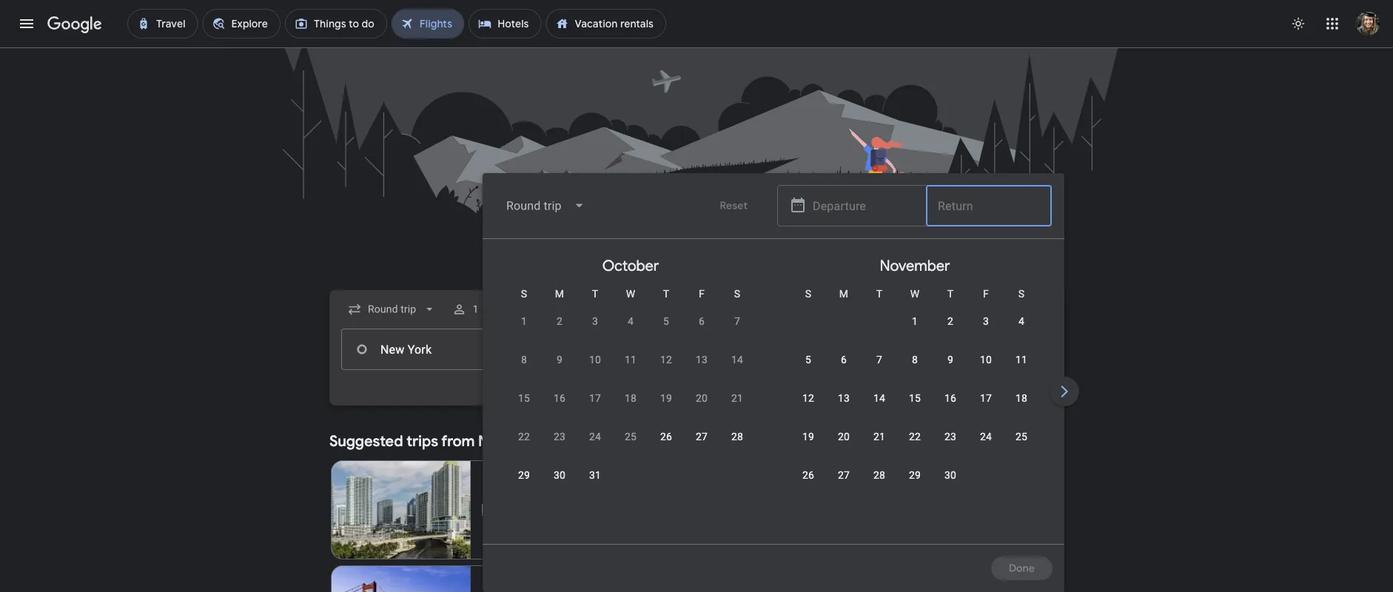 Task type: describe. For each thing, give the bounding box(es) containing it.
1 29 button from the left
[[506, 468, 542, 503]]

4 t from the left
[[947, 288, 954, 300]]

october row group
[[489, 245, 773, 538]]

2024
[[543, 489, 567, 501]]

29 for the sun, oct 29 element
[[518, 469, 530, 481]]

thu, oct 26 element
[[660, 429, 672, 444]]

18 for sat, nov 18 element
[[1016, 392, 1028, 404]]

15 for wed, nov 15 element
[[909, 392, 921, 404]]

row containing 29
[[506, 461, 613, 503]]

6 button inside october row group
[[684, 314, 720, 349]]

trips
[[407, 432, 438, 450]]

5 for the sun, nov 5 'element'
[[805, 353, 811, 366]]

suggested trips from new york
[[329, 432, 542, 450]]

0 horizontal spatial 7 button
[[720, 314, 755, 349]]

1 for november
[[912, 315, 918, 327]]

row containing 19
[[791, 423, 1039, 465]]

23 for 'thu, nov 23' element on the bottom of page
[[945, 430, 956, 443]]

16 for mon, oct 16 "element"
[[554, 392, 566, 404]]

13 button inside november row group
[[826, 391, 862, 426]]

28 for tue, nov 28 element
[[873, 469, 885, 481]]

2 22 button from the left
[[897, 429, 933, 465]]

1 10 button from the left
[[577, 352, 613, 388]]

1 vertical spatial 19 button
[[791, 429, 826, 465]]

2 for october
[[557, 315, 563, 327]]

27 for mon, nov 27 element
[[838, 469, 850, 481]]

m for november
[[839, 288, 849, 300]]

jan
[[482, 489, 500, 501]]

2 24 button from the left
[[968, 429, 1004, 465]]

row containing 5
[[791, 346, 1039, 388]]

2 29 button from the left
[[897, 468, 933, 503]]

2 button for october
[[542, 314, 577, 349]]

fri, oct 13 element
[[696, 352, 708, 367]]

miami
[[482, 473, 516, 488]]

1 horizontal spatial 14 button
[[862, 391, 897, 426]]

2 9 button from the left
[[933, 352, 968, 388]]

thu, oct 19 element
[[660, 391, 672, 406]]

w for october
[[626, 288, 635, 300]]

7 for tue, nov 7 element
[[876, 353, 882, 366]]

1 t from the left
[[592, 288, 598, 300]]

tue, oct 10 element
[[589, 352, 601, 367]]

1 button for october
[[506, 314, 542, 349]]

fri, oct 6 element
[[699, 314, 705, 329]]

1 16 button from the left
[[542, 391, 577, 426]]

sun, oct 29 element
[[518, 468, 530, 483]]

change appearance image
[[1281, 6, 1316, 41]]

1 22 button from the left
[[506, 429, 542, 465]]

0 vertical spatial 28 button
[[720, 429, 755, 465]]

3 t from the left
[[876, 288, 883, 300]]

sun, oct 1 element
[[521, 314, 527, 329]]

sat, oct 28 element
[[731, 429, 743, 444]]

0 vertical spatial 20 button
[[684, 391, 720, 426]]

24 for fri, nov 24 element on the right of the page
[[980, 430, 992, 443]]

wed, nov 22 element
[[909, 429, 921, 444]]

4 for october
[[628, 315, 634, 327]]

explore destinations
[[946, 435, 1046, 448]]

new
[[478, 432, 509, 450]]

27 for fri, oct 27 element
[[696, 430, 708, 443]]

fri, nov 17 element
[[980, 391, 992, 406]]

30 for 'thu, nov 30' element
[[945, 469, 956, 481]]

sun, nov 19 element
[[802, 429, 814, 444]]

29 for wed, nov 29 element
[[909, 469, 921, 481]]

1 horizontal spatial 20 button
[[826, 429, 862, 465]]

wed, nov 29 element
[[909, 468, 921, 483]]

wed, nov 1 element
[[912, 314, 918, 329]]

f for october
[[699, 288, 705, 300]]

3 s from the left
[[805, 288, 812, 300]]

20 for mon, nov 20 element
[[838, 430, 850, 443]]

14 for sat, oct 14 element
[[731, 353, 743, 366]]

2 for november
[[948, 315, 954, 327]]

suggested trips from new york region
[[329, 423, 1064, 592]]

sat, oct 7 element
[[734, 314, 740, 329]]

17 for tue, oct 17 element
[[589, 392, 601, 404]]

$38
[[650, 537, 668, 550]]

8 for sun, oct 8 element
[[521, 353, 527, 366]]

2 10 button from the left
[[968, 352, 1004, 388]]

0 vertical spatial 27 button
[[684, 429, 720, 465]]

wed, nov 15 element
[[909, 391, 921, 406]]

22 for sun, oct 22 element
[[518, 430, 530, 443]]

2 s from the left
[[734, 288, 740, 300]]

11 for sat, nov 11 element
[[1016, 353, 1028, 366]]

8 for wed, nov 8 element in the bottom of the page
[[912, 353, 918, 366]]

explore button
[[656, 389, 737, 419]]

mon, nov 27 element
[[838, 468, 850, 483]]

1 8 button from the left
[[506, 352, 542, 388]]

26 for sun, nov 26 "element" at the bottom right of the page
[[802, 469, 814, 481]]

25 for sat, nov 25 'element'
[[1016, 430, 1028, 443]]

flights
[[636, 211, 757, 263]]

november
[[880, 256, 950, 275]]

1 horizontal spatial 5 button
[[791, 352, 826, 388]]

sun, nov 5 element
[[805, 352, 811, 367]]

2 30 button from the left
[[933, 468, 968, 503]]

0 horizontal spatial 21 button
[[720, 391, 755, 426]]

explore for explore
[[689, 398, 725, 411]]

m for october
[[555, 288, 564, 300]]

18 for wed, oct 18 element
[[625, 392, 637, 404]]

0 horizontal spatial 5 button
[[648, 314, 684, 349]]

sat, nov 25 element
[[1016, 429, 1028, 444]]

mon, oct 9 element
[[557, 352, 563, 367]]

0 vertical spatial 19 button
[[648, 391, 684, 426]]

york
[[512, 432, 542, 450]]

f for november
[[983, 288, 989, 300]]

row group inside the flight search field
[[1057, 245, 1341, 538]]

16 for thu, nov 16 "element"
[[945, 392, 956, 404]]

1 horizontal spatial 12 button
[[791, 391, 826, 426]]

row containing 12
[[791, 384, 1039, 426]]

fri, oct 27 element
[[696, 429, 708, 444]]

1 vertical spatial 28 button
[[862, 468, 897, 503]]

2 25 button from the left
[[1004, 429, 1039, 465]]

2 t from the left
[[663, 288, 669, 300]]

1 23 button from the left
[[542, 429, 577, 465]]

3 for october
[[592, 315, 598, 327]]

explore destinations button
[[928, 429, 1064, 453]]

0 vertical spatial 26 button
[[648, 429, 684, 465]]

1 horizontal spatial 21 button
[[862, 429, 897, 465]]

to?
[[638, 342, 655, 356]]

next image
[[1047, 374, 1082, 409]]

13 for the fri, oct 13 element
[[696, 353, 708, 366]]

25 for wed, oct 25 element
[[625, 430, 637, 443]]

19 for thu, oct 19 "element"
[[660, 392, 672, 404]]



Task type: vqa. For each thing, say whether or not it's contained in the screenshot.


Task type: locate. For each thing, give the bounding box(es) containing it.
row containing 22
[[506, 423, 755, 465]]

2 f from the left
[[983, 288, 989, 300]]

0 horizontal spatial 3
[[592, 315, 598, 327]]

30 up 2024
[[554, 469, 566, 481]]

12 button up thu, oct 19 "element"
[[648, 352, 684, 388]]

thu, nov 30 element
[[945, 468, 956, 483]]

0 horizontal spatial 25
[[625, 430, 637, 443]]

28 button right fri, oct 27 element
[[720, 429, 755, 465]]

5 for thu, oct 5 element
[[663, 315, 669, 327]]

1 vertical spatial 12
[[802, 392, 814, 404]]

None field
[[495, 188, 597, 224], [341, 296, 443, 323], [495, 188, 597, 224], [341, 296, 443, 323]]

25 right tue, oct 24 element
[[625, 430, 637, 443]]

18 button up sat, nov 25 'element'
[[1004, 391, 1039, 426]]

30 inside november row group
[[945, 469, 956, 481]]

5 button up thu, oct 12 element
[[648, 314, 684, 349]]

grid
[[489, 245, 1341, 553]]

2 2 button from the left
[[933, 314, 968, 349]]

1 horizontal spatial 18
[[1016, 392, 1028, 404]]

4 button for october
[[613, 314, 648, 349]]

2 4 button from the left
[[1004, 314, 1039, 349]]

1 vertical spatial 6 button
[[826, 352, 862, 388]]

t down november
[[876, 288, 883, 300]]

sat, nov 18 element
[[1016, 391, 1028, 406]]

4 s from the left
[[1018, 288, 1025, 300]]

21 for sat, oct 21 element
[[731, 392, 743, 404]]

0 vertical spatial 5 button
[[648, 314, 684, 349]]

s up the sun, nov 5 'element'
[[805, 288, 812, 300]]

1
[[473, 303, 478, 315], [521, 315, 527, 327], [912, 315, 918, 327]]

row containing 26
[[791, 461, 968, 503]]

2 18 button from the left
[[1004, 391, 1039, 426]]

17 button inside november row group
[[968, 391, 1004, 426]]

3 for november
[[983, 315, 989, 327]]

1 horizontal spatial 30 button
[[933, 468, 968, 503]]

18 button
[[613, 391, 648, 426], [1004, 391, 1039, 426]]

2 9 from the left
[[948, 353, 954, 366]]

sat, nov 11 element
[[1016, 352, 1028, 367]]

16 button up mon, oct 23 element
[[542, 391, 577, 426]]

18
[[625, 392, 637, 404], [1016, 392, 1028, 404]]

0 horizontal spatial 27 button
[[684, 429, 720, 465]]

Flight search field
[[318, 173, 1341, 592]]

25 right fri, nov 24 element on the right of the page
[[1016, 430, 1028, 443]]

12 for sun, nov 12 element
[[802, 392, 814, 404]]

1 16 from the left
[[554, 392, 566, 404]]

0 vertical spatial 28
[[731, 430, 743, 443]]

f
[[699, 288, 705, 300], [983, 288, 989, 300]]

17 left wed, oct 18 element
[[589, 392, 601, 404]]

7 for sat, oct 7 element
[[734, 315, 740, 327]]

wed, oct 4 element
[[628, 314, 634, 329]]

0 horizontal spatial 14
[[731, 353, 743, 366]]

2 16 from the left
[[945, 392, 956, 404]]

wed, oct 25 element
[[625, 429, 637, 444]]

22 inside october row group
[[518, 430, 530, 443]]

29 button
[[506, 468, 542, 503], [897, 468, 933, 503]]

3 button up fri, nov 10 element
[[968, 314, 1004, 349]]

5
[[663, 315, 669, 327], [805, 353, 811, 366]]

1 15 button from the left
[[506, 391, 542, 426]]

3 up return text field
[[983, 315, 989, 327]]

1 horizontal spatial 14
[[873, 392, 885, 404]]

0 horizontal spatial 28
[[731, 430, 743, 443]]

24 left sat, nov 25 'element'
[[980, 430, 992, 443]]

1 horizontal spatial 25 button
[[1004, 429, 1039, 465]]

1 horizontal spatial 18 button
[[1004, 391, 1039, 426]]

9 left fri, nov 10 element
[[948, 353, 954, 366]]

1 vertical spatial 20
[[838, 430, 850, 443]]

19 button
[[648, 391, 684, 426], [791, 429, 826, 465]]

1 23 from the left
[[554, 430, 566, 443]]

main menu image
[[18, 15, 36, 33]]

24 inside november row group
[[980, 430, 992, 443]]

24 for tue, oct 24 element
[[589, 430, 601, 443]]

18 right tue, oct 17 element
[[625, 392, 637, 404]]

2 16 button from the left
[[933, 391, 968, 426]]

14 button up 'tue, nov 21' element
[[862, 391, 897, 426]]

2 15 from the left
[[909, 392, 921, 404]]

16 inside november row group
[[945, 392, 956, 404]]

17 left sat, nov 18 element
[[980, 392, 992, 404]]

22
[[518, 430, 530, 443], [909, 430, 921, 443]]

1 4 button from the left
[[613, 314, 648, 349]]

2 17 button from the left
[[968, 391, 1004, 426]]

1 inside october row group
[[521, 315, 527, 327]]

8 inside november row group
[[912, 353, 918, 366]]

s up "sat, nov 4" "element"
[[1018, 288, 1025, 300]]

sun, nov 12 element
[[802, 391, 814, 406]]

16 inside october row group
[[554, 392, 566, 404]]

13 button inside october row group
[[684, 352, 720, 388]]

30 inside october row group
[[554, 469, 566, 481]]

9 for the thu, nov 9 element
[[948, 353, 954, 366]]

2 17 from the left
[[980, 392, 992, 404]]

sat, oct 21 element
[[731, 391, 743, 406]]

0 horizontal spatial 19 button
[[648, 391, 684, 426]]

4 button up 'wed, oct 11' element
[[613, 314, 648, 349]]

row containing 8
[[506, 346, 755, 388]]

4 inside october row group
[[628, 315, 634, 327]]

29
[[518, 469, 530, 481], [909, 469, 921, 481]]

28 button
[[720, 429, 755, 465], [862, 468, 897, 503]]

14 right mon, nov 13 element
[[873, 392, 885, 404]]

fri, nov 3 element
[[983, 314, 989, 329]]

25 button right fri, nov 24 element on the right of the page
[[1004, 429, 1039, 465]]

27
[[696, 430, 708, 443], [838, 469, 850, 481]]

17 inside november row group
[[980, 392, 992, 404]]

0 horizontal spatial 23
[[554, 430, 566, 443]]

13 for mon, nov 13 element
[[838, 392, 850, 404]]

11 button
[[613, 352, 648, 388], [1004, 352, 1039, 388]]

22 button
[[506, 429, 542, 465], [897, 429, 933, 465]]

24 inside october row group
[[589, 430, 601, 443]]

2 11 from the left
[[1016, 353, 1028, 366]]

1 horizontal spatial 15 button
[[897, 391, 933, 426]]

27 inside october row group
[[696, 430, 708, 443]]

9 inside november row group
[[948, 353, 954, 366]]

16 button
[[542, 391, 577, 426], [933, 391, 968, 426]]

f up fri, nov 3 element
[[983, 288, 989, 300]]

31 button
[[577, 468, 613, 503]]

mon, oct 23 element
[[554, 429, 566, 444]]

20 inside october row group
[[696, 392, 708, 404]]

2 w from the left
[[910, 288, 920, 300]]

w for november
[[910, 288, 920, 300]]

tue, oct 17 element
[[589, 391, 601, 406]]

1 8 from the left
[[521, 353, 527, 366]]

sun, nov 26 element
[[802, 468, 814, 483]]

28 button right mon, nov 27 element
[[862, 468, 897, 503]]

1 1 button from the left
[[506, 314, 542, 349]]

6 for mon, nov 6 element
[[841, 353, 847, 366]]

2 2 from the left
[[948, 315, 954, 327]]

21
[[731, 392, 743, 404], [873, 430, 885, 443]]

miami jan 20 – 27, 2024
[[482, 473, 567, 501]]

10 button up fri, nov 17 element
[[968, 352, 1004, 388]]

0 horizontal spatial 24
[[589, 430, 601, 443]]

1 11 button from the left
[[613, 352, 648, 388]]

12 right to?
[[660, 353, 672, 366]]

row group
[[1057, 245, 1341, 538]]

explore
[[689, 398, 725, 411], [946, 435, 983, 448]]

mon, nov 13 element
[[838, 391, 850, 406]]

24
[[589, 430, 601, 443], [980, 430, 992, 443]]

0 horizontal spatial 2
[[557, 315, 563, 327]]

0 vertical spatial 12 button
[[648, 352, 684, 388]]

thu, nov 16 element
[[945, 391, 956, 406]]

0 vertical spatial departure text field
[[813, 186, 915, 226]]

1 horizontal spatial f
[[983, 288, 989, 300]]

Return text field
[[938, 186, 1040, 226]]

1 horizontal spatial 27
[[838, 469, 850, 481]]

27 button right thu, oct 26 element
[[684, 429, 720, 465]]

explore for explore destinations
[[946, 435, 983, 448]]

m
[[555, 288, 564, 300], [839, 288, 849, 300]]

6 button up the fri, oct 13 element
[[684, 314, 720, 349]]

4 inside november row group
[[1019, 315, 1025, 327]]

fri, nov 24 element
[[980, 429, 992, 444]]

0 horizontal spatial 17 button
[[577, 391, 613, 426]]

2 22 from the left
[[909, 430, 921, 443]]

4 button inside october row group
[[613, 314, 648, 349]]

19 for sun, nov 19 element
[[802, 430, 814, 443]]

1 left mon, oct 2 element
[[521, 315, 527, 327]]

2 inside november row group
[[948, 315, 954, 327]]

23 right wed, nov 22 element
[[945, 430, 956, 443]]

1 29 from the left
[[518, 469, 530, 481]]

1 2 button from the left
[[542, 314, 577, 349]]

2 15 button from the left
[[897, 391, 933, 426]]

0 horizontal spatial 4
[[628, 315, 634, 327]]

0 horizontal spatial 4 button
[[613, 314, 648, 349]]

2 8 from the left
[[912, 353, 918, 366]]

22 button up wed, nov 29 element
[[897, 429, 933, 465]]

4 button for november
[[1004, 314, 1039, 349]]

2 29 from the left
[[909, 469, 921, 481]]

24 button left sat, nov 25 'element'
[[968, 429, 1004, 465]]

19 left mon, nov 20 element
[[802, 430, 814, 443]]

16 button up 'thu, nov 23' element on the bottom of page
[[933, 391, 968, 426]]

0 horizontal spatial 12
[[660, 353, 672, 366]]

0 horizontal spatial 8 button
[[506, 352, 542, 388]]

1 11 from the left
[[625, 353, 637, 366]]

1 button for november
[[897, 314, 933, 349]]

0 horizontal spatial 13
[[696, 353, 708, 366]]

3 inside november row group
[[983, 315, 989, 327]]

14 inside november row group
[[873, 392, 885, 404]]

1 25 button from the left
[[613, 429, 648, 465]]

1 22 from the left
[[518, 430, 530, 443]]

2 3 button from the left
[[968, 314, 1004, 349]]

23 inside october row group
[[554, 430, 566, 443]]

where
[[601, 342, 635, 356]]

thu, nov 9 element
[[948, 352, 954, 367]]

1 vertical spatial 27 button
[[826, 468, 862, 503]]

wed, nov 8 element
[[912, 352, 918, 367]]

27 button
[[684, 429, 720, 465], [826, 468, 862, 503]]

7 button up sat, oct 14 element
[[720, 314, 755, 349]]

7 button up tue, nov 14 element
[[862, 352, 897, 388]]

fri, oct 20 element
[[696, 391, 708, 406]]

10 right mon, oct 9 element
[[589, 353, 601, 366]]

1 horizontal spatial 16
[[945, 392, 956, 404]]

thu, nov 2 element
[[948, 314, 954, 329]]

17 for fri, nov 17 element
[[980, 392, 992, 404]]

10 button up tue, oct 17 element
[[577, 352, 613, 388]]

26 inside october row group
[[660, 430, 672, 443]]

7 button
[[720, 314, 755, 349], [862, 352, 897, 388]]

12 button
[[648, 352, 684, 388], [791, 391, 826, 426]]

1 30 from the left
[[554, 469, 566, 481]]

fri, nov 10 element
[[980, 352, 992, 367]]

0 horizontal spatial 30
[[554, 469, 566, 481]]

28 inside october row group
[[731, 430, 743, 443]]

6 left tue, nov 7 element
[[841, 353, 847, 366]]

6 button
[[684, 314, 720, 349], [826, 352, 862, 388]]

29 up 20 – 27, at the left of the page
[[518, 469, 530, 481]]

17 button
[[577, 391, 613, 426], [968, 391, 1004, 426]]

16
[[554, 392, 566, 404], [945, 392, 956, 404]]

f inside october row group
[[699, 288, 705, 300]]

m up mon, oct 2 element
[[555, 288, 564, 300]]

1 inside november row group
[[912, 315, 918, 327]]

13 left sat, oct 14 element
[[696, 353, 708, 366]]

24 button up 31
[[577, 429, 613, 465]]

1 button
[[446, 292, 505, 327]]

26 for thu, oct 26 element
[[660, 430, 672, 443]]

2 11 button from the left
[[1004, 352, 1039, 388]]

17
[[589, 392, 601, 404], [980, 392, 992, 404]]

where to?
[[601, 342, 655, 356]]

23 right york
[[554, 430, 566, 443]]

1 m from the left
[[555, 288, 564, 300]]

1 left thu, nov 2 "element"
[[912, 315, 918, 327]]

t up thu, nov 2 "element"
[[947, 288, 954, 300]]

1 horizontal spatial 4 button
[[1004, 314, 1039, 349]]

1 horizontal spatial 23
[[945, 430, 956, 443]]

1 horizontal spatial 9
[[948, 353, 954, 366]]

1 4 from the left
[[628, 315, 634, 327]]

w inside november row group
[[910, 288, 920, 300]]

sun, oct 22 element
[[518, 429, 530, 444]]

25 inside october row group
[[625, 430, 637, 443]]

None text field
[[341, 329, 550, 370]]

28 for sat, oct 28 element
[[731, 430, 743, 443]]

4 for november
[[1019, 315, 1025, 327]]

thu, oct 5 element
[[663, 314, 669, 329]]

0 horizontal spatial 12 button
[[648, 352, 684, 388]]

13 button
[[684, 352, 720, 388], [826, 391, 862, 426]]

15 inside november row group
[[909, 392, 921, 404]]

21 button
[[720, 391, 755, 426], [862, 429, 897, 465]]

26 left mon, nov 27 element
[[802, 469, 814, 481]]

21 for 'tue, nov 21' element
[[873, 430, 885, 443]]

mon, oct 16 element
[[554, 391, 566, 406]]

1 25 from the left
[[625, 430, 637, 443]]

1 horizontal spatial 24
[[980, 430, 992, 443]]

1 s from the left
[[521, 288, 527, 300]]

10
[[589, 353, 601, 366], [980, 353, 992, 366]]

w up wed, oct 4 element
[[626, 288, 635, 300]]

tue, nov 28 element
[[873, 468, 885, 483]]

1 17 button from the left
[[577, 391, 613, 426]]

27 inside november row group
[[838, 469, 850, 481]]

7 inside november row group
[[876, 353, 882, 366]]

grid containing october
[[489, 245, 1341, 553]]

9 button
[[542, 352, 577, 388], [933, 352, 968, 388]]

0 horizontal spatial 20
[[696, 392, 708, 404]]

29 inside november row group
[[909, 469, 921, 481]]

15 for 'sun, oct 15' element
[[518, 392, 530, 404]]

sun, oct 15 element
[[518, 391, 530, 406]]

18 inside november row group
[[1016, 392, 1028, 404]]

20 button
[[684, 391, 720, 426], [826, 429, 862, 465]]

2 10 from the left
[[980, 353, 992, 366]]

7
[[734, 315, 740, 327], [876, 353, 882, 366]]

4 button inside november row group
[[1004, 314, 1039, 349]]

27 button right sun, nov 26 "element" at the bottom right of the page
[[826, 468, 862, 503]]

6 button up mon, nov 13 element
[[826, 352, 862, 388]]

29 left 'thu, nov 30' element
[[909, 469, 921, 481]]

w up wed, nov 1 element
[[910, 288, 920, 300]]

0 horizontal spatial 15
[[518, 392, 530, 404]]

5 inside november row group
[[805, 353, 811, 366]]

1 button
[[506, 314, 542, 349], [897, 314, 933, 349]]

row containing 15
[[506, 384, 755, 426]]

12 inside november row group
[[802, 392, 814, 404]]

1 vertical spatial 7 button
[[862, 352, 897, 388]]

14 inside october row group
[[731, 353, 743, 366]]

0 vertical spatial 14
[[731, 353, 743, 366]]

1 w from the left
[[626, 288, 635, 300]]

1 vertical spatial 5 button
[[791, 352, 826, 388]]

1 9 button from the left
[[542, 352, 577, 388]]

explore inside the suggested trips from new york region
[[946, 435, 983, 448]]

mon, nov 20 element
[[838, 429, 850, 444]]

15 inside october row group
[[518, 392, 530, 404]]

2 right wed, nov 1 element
[[948, 315, 954, 327]]

thu, oct 12 element
[[660, 352, 672, 367]]

thu, nov 23 element
[[945, 429, 956, 444]]

from
[[441, 432, 475, 450]]

25 button
[[613, 429, 648, 465], [1004, 429, 1039, 465]]

Departure text field
[[813, 186, 915, 226], [812, 329, 914, 369]]

0 vertical spatial 13
[[696, 353, 708, 366]]

8
[[521, 353, 527, 366], [912, 353, 918, 366]]

23 button up 'thu, nov 30' element
[[933, 429, 968, 465]]

4 button up sat, nov 11 element
[[1004, 314, 1039, 349]]

2 18 from the left
[[1016, 392, 1028, 404]]

frontier image
[[482, 504, 494, 516]]

1 9 from the left
[[557, 353, 563, 366]]

1 horizontal spatial 9 button
[[933, 352, 968, 388]]

0 horizontal spatial 17
[[589, 392, 601, 404]]

10 for fri, nov 10 element
[[980, 353, 992, 366]]

27 right sun, nov 26 "element" at the bottom right of the page
[[838, 469, 850, 481]]

2 23 from the left
[[945, 430, 956, 443]]

1 horizontal spatial 2
[[948, 315, 954, 327]]

0 horizontal spatial f
[[699, 288, 705, 300]]

6 inside october row group
[[699, 315, 705, 327]]

21 button up tue, nov 28 element
[[862, 429, 897, 465]]

28 right fri, oct 27 element
[[731, 430, 743, 443]]

29 button left 'thu, nov 30' element
[[897, 468, 933, 503]]

3 button
[[577, 314, 613, 349], [968, 314, 1004, 349]]

4 right fri, nov 3 element
[[1019, 315, 1025, 327]]

3 button up tue, oct 10 element
[[577, 314, 613, 349]]

0 vertical spatial 14 button
[[720, 352, 755, 388]]

suggested
[[329, 432, 403, 450]]

w
[[626, 288, 635, 300], [910, 288, 920, 300]]

11 for 'wed, oct 11' element
[[625, 353, 637, 366]]

38 US dollars text field
[[650, 537, 668, 550]]

1 3 from the left
[[592, 315, 598, 327]]

19 right wed, oct 18 element
[[660, 392, 672, 404]]

11 left to?
[[625, 353, 637, 366]]

22 right 'tue, nov 21' element
[[909, 430, 921, 443]]

30 for the mon, oct 30 element
[[554, 469, 566, 481]]

11 inside october row group
[[625, 353, 637, 366]]

1 inside popup button
[[473, 303, 478, 315]]

2 m from the left
[[839, 288, 849, 300]]

wed, oct 18 element
[[625, 391, 637, 406]]

1 vertical spatial 5
[[805, 353, 811, 366]]

23
[[554, 430, 566, 443], [945, 430, 956, 443]]

6 for fri, oct 6 element at right bottom
[[699, 315, 705, 327]]

0 horizontal spatial 11 button
[[613, 352, 648, 388]]

3 button for october
[[577, 314, 613, 349]]

0 vertical spatial 12
[[660, 353, 672, 366]]

0 horizontal spatial 30 button
[[542, 468, 577, 503]]

19 inside october row group
[[660, 392, 672, 404]]

10 for tue, oct 10 element
[[589, 353, 601, 366]]

2 4 from the left
[[1019, 315, 1025, 327]]

w inside october row group
[[626, 288, 635, 300]]

1 horizontal spatial 26 button
[[791, 468, 826, 503]]

0 horizontal spatial 16 button
[[542, 391, 577, 426]]

5 button
[[648, 314, 684, 349], [791, 352, 826, 388]]

17 button up fri, nov 24 element on the right of the page
[[968, 391, 1004, 426]]

0 horizontal spatial 20 button
[[684, 391, 720, 426]]

november row group
[[773, 245, 1057, 538]]

Return text field
[[937, 329, 1039, 369]]

26 inside november row group
[[802, 469, 814, 481]]

26 button
[[648, 429, 684, 465], [791, 468, 826, 503]]

0 horizontal spatial 3 button
[[577, 314, 613, 349]]

8 button up wed, nov 15 element
[[897, 352, 933, 388]]

21 inside october row group
[[731, 392, 743, 404]]

9 button up thu, nov 16 "element"
[[933, 352, 968, 388]]

23 button
[[542, 429, 577, 465], [933, 429, 968, 465]]

9 for mon, oct 9 element
[[557, 353, 563, 366]]

14 for tue, nov 14 element
[[873, 392, 885, 404]]

1 horizontal spatial 10
[[980, 353, 992, 366]]

0 horizontal spatial 28 button
[[720, 429, 755, 465]]

sat, nov 4 element
[[1019, 314, 1025, 329]]

13 left tue, nov 14 element
[[838, 392, 850, 404]]

0 vertical spatial 27
[[696, 430, 708, 443]]

1 f from the left
[[699, 288, 705, 300]]

8 inside october row group
[[521, 353, 527, 366]]

8 button
[[506, 352, 542, 388], [897, 352, 933, 388]]

0 horizontal spatial 26
[[660, 430, 672, 443]]

11 inside november row group
[[1016, 353, 1028, 366]]

1 vertical spatial 13 button
[[826, 391, 862, 426]]

17 button up tue, oct 24 element
[[577, 391, 613, 426]]

30 button left tue, oct 31 element on the bottom left of page
[[542, 468, 577, 503]]

4 up where to?
[[628, 315, 634, 327]]

2 24 from the left
[[980, 430, 992, 443]]

2 button for november
[[933, 314, 968, 349]]

sun, oct 8 element
[[521, 352, 527, 367]]

15 left mon, oct 16 "element"
[[518, 392, 530, 404]]

19
[[660, 392, 672, 404], [802, 430, 814, 443]]

1 left sun, oct 1 element
[[473, 303, 478, 315]]

0 horizontal spatial 14 button
[[720, 352, 755, 388]]

1 2 from the left
[[557, 315, 563, 327]]

1 vertical spatial 21 button
[[862, 429, 897, 465]]

22 inside november row group
[[909, 430, 921, 443]]

3 inside october row group
[[592, 315, 598, 327]]

23 for mon, oct 23 element
[[554, 430, 566, 443]]

2 1 button from the left
[[897, 314, 933, 349]]

13
[[696, 353, 708, 366], [838, 392, 850, 404]]

31
[[589, 469, 601, 481]]

wed, oct 11 element
[[625, 352, 637, 367]]

m inside october row group
[[555, 288, 564, 300]]

6 inside row
[[841, 353, 847, 366]]

10 inside october row group
[[589, 353, 601, 366]]

21 button up sat, oct 28 element
[[720, 391, 755, 426]]

1 vertical spatial departure text field
[[812, 329, 914, 369]]

20 button up fri, oct 27 element
[[684, 391, 720, 426]]

2 25 from the left
[[1016, 430, 1028, 443]]

1 for october
[[521, 315, 527, 327]]

sat, oct 14 element
[[731, 352, 743, 367]]

15
[[518, 392, 530, 404], [909, 392, 921, 404]]

row
[[506, 301, 755, 349], [897, 301, 1039, 349], [506, 346, 755, 388], [791, 346, 1039, 388], [506, 384, 755, 426], [791, 384, 1039, 426], [506, 423, 755, 465], [791, 423, 1039, 465], [506, 461, 613, 503], [791, 461, 968, 503]]

2 3 from the left
[[983, 315, 989, 327]]

0 horizontal spatial 8
[[521, 353, 527, 366]]

0 vertical spatial 26
[[660, 430, 672, 443]]

0 vertical spatial 7 button
[[720, 314, 755, 349]]

1 18 button from the left
[[613, 391, 648, 426]]

tue, nov 14 element
[[873, 391, 885, 406]]

m inside november row group
[[839, 288, 849, 300]]

21 right the fri, oct 20 element
[[731, 392, 743, 404]]

9 inside october row group
[[557, 353, 563, 366]]

tue, oct 24 element
[[589, 429, 601, 444]]

0 horizontal spatial 25 button
[[613, 429, 648, 465]]

14
[[731, 353, 743, 366], [873, 392, 885, 404]]

0 horizontal spatial 22 button
[[506, 429, 542, 465]]

15 button up wed, nov 22 element
[[897, 391, 933, 426]]

explore up 'thu, nov 30' element
[[946, 435, 983, 448]]

2 button
[[542, 314, 577, 349], [933, 314, 968, 349]]

tue, nov 7 element
[[876, 352, 882, 367]]

1 24 button from the left
[[577, 429, 613, 465]]

3
[[592, 315, 598, 327], [983, 315, 989, 327]]

m up mon, nov 6 element
[[839, 288, 849, 300]]

1 horizontal spatial 24 button
[[968, 429, 1004, 465]]

12 inside october row group
[[660, 353, 672, 366]]

1 horizontal spatial 13
[[838, 392, 850, 404]]

4 button
[[613, 314, 648, 349], [1004, 314, 1039, 349]]

26 button right wed, oct 25 element
[[648, 429, 684, 465]]

23 inside november row group
[[945, 430, 956, 443]]

1 horizontal spatial 8
[[912, 353, 918, 366]]

30
[[554, 469, 566, 481], [945, 469, 956, 481]]

23 button inside november row group
[[933, 429, 968, 465]]

1 10 from the left
[[589, 353, 601, 366]]

1 horizontal spatial 23 button
[[933, 429, 968, 465]]

f inside november row group
[[983, 288, 989, 300]]

30 right wed, nov 29 element
[[945, 469, 956, 481]]

destinations
[[985, 435, 1046, 448]]

1 horizontal spatial 1
[[521, 315, 527, 327]]

tue, oct 3 element
[[592, 314, 598, 329]]

october
[[602, 256, 659, 275]]

t
[[592, 288, 598, 300], [663, 288, 669, 300], [876, 288, 883, 300], [947, 288, 954, 300]]

19 inside november row group
[[802, 430, 814, 443]]

0 horizontal spatial 13 button
[[684, 352, 720, 388]]

12 for thu, oct 12 element
[[660, 353, 672, 366]]

1 horizontal spatial 19
[[802, 430, 814, 443]]

0 horizontal spatial 22
[[518, 430, 530, 443]]

grid inside the flight search field
[[489, 245, 1341, 553]]

25 inside november row group
[[1016, 430, 1028, 443]]

9
[[557, 353, 563, 366], [948, 353, 954, 366]]

1 30 button from the left
[[542, 468, 577, 503]]

1 horizontal spatial 29 button
[[897, 468, 933, 503]]

30 button
[[542, 468, 577, 503], [933, 468, 968, 503]]

20 for the fri, oct 20 element
[[696, 392, 708, 404]]

f up fri, oct 6 element at right bottom
[[699, 288, 705, 300]]

1 horizontal spatial 21
[[873, 430, 885, 443]]

20
[[696, 392, 708, 404], [838, 430, 850, 443]]

2 30 from the left
[[945, 469, 956, 481]]

6
[[699, 315, 705, 327], [841, 353, 847, 366]]

explore inside the flight search field
[[689, 398, 725, 411]]

mon, oct 30 element
[[554, 468, 566, 483]]

10 left sat, nov 11 element
[[980, 353, 992, 366]]

0 vertical spatial 19
[[660, 392, 672, 404]]

5 inside october row group
[[663, 315, 669, 327]]

17 inside october row group
[[589, 392, 601, 404]]

1 3 button from the left
[[577, 314, 613, 349]]

10 inside november row group
[[980, 353, 992, 366]]

14 button
[[720, 352, 755, 388], [862, 391, 897, 426]]

20 button up mon, nov 27 element
[[826, 429, 862, 465]]

2 8 button from the left
[[897, 352, 933, 388]]

0 horizontal spatial 29
[[518, 469, 530, 481]]

2
[[557, 315, 563, 327], [948, 315, 954, 327]]

25 button left thu, oct 26 element
[[613, 429, 648, 465]]

1 15 from the left
[[518, 392, 530, 404]]

s
[[521, 288, 527, 300], [734, 288, 740, 300], [805, 288, 812, 300], [1018, 288, 1025, 300]]

tue, nov 21 element
[[873, 429, 885, 444]]

0 horizontal spatial m
[[555, 288, 564, 300]]

tue, oct 31 element
[[589, 468, 601, 483]]

1 horizontal spatial 17
[[980, 392, 992, 404]]

12 button up sun, nov 19 element
[[791, 391, 826, 426]]

22 for wed, nov 22 element
[[909, 430, 921, 443]]

17 button inside october row group
[[577, 391, 613, 426]]

10 button
[[577, 352, 613, 388], [968, 352, 1004, 388]]

28
[[731, 430, 743, 443], [873, 469, 885, 481]]

15 left thu, nov 16 "element"
[[909, 392, 921, 404]]

24 right mon, oct 23 element
[[589, 430, 601, 443]]

0 horizontal spatial 11
[[625, 353, 637, 366]]

4
[[628, 315, 634, 327], [1019, 315, 1025, 327]]

26 button left mon, nov 27 element
[[791, 468, 826, 503]]

20 inside november row group
[[838, 430, 850, 443]]

26
[[660, 430, 672, 443], [802, 469, 814, 481]]

0 horizontal spatial 10 button
[[577, 352, 613, 388]]

1 17 from the left
[[589, 392, 601, 404]]

29 button left 2024
[[506, 468, 542, 503]]

7 inside october row group
[[734, 315, 740, 327]]

1 horizontal spatial 4
[[1019, 315, 1025, 327]]

25
[[625, 430, 637, 443], [1016, 430, 1028, 443]]

20 right sun, nov 19 element
[[838, 430, 850, 443]]

explore left sat, oct 21 element
[[689, 398, 725, 411]]

2 horizontal spatial 1
[[912, 315, 918, 327]]

22 right new
[[518, 430, 530, 443]]

s up sat, oct 7 element
[[734, 288, 740, 300]]

1 18 from the left
[[625, 392, 637, 404]]

2 button up mon, oct 9 element
[[542, 314, 577, 349]]

1 vertical spatial 20 button
[[826, 429, 862, 465]]

mon, oct 2 element
[[557, 314, 563, 329]]

24 button
[[577, 429, 613, 465], [968, 429, 1004, 465]]

28 inside november row group
[[873, 469, 885, 481]]

0 vertical spatial 20
[[696, 392, 708, 404]]

8 button up 'sun, oct 15' element
[[506, 352, 542, 388]]

1 horizontal spatial 6 button
[[826, 352, 862, 388]]

1 vertical spatial 14
[[873, 392, 885, 404]]

6 button inside row
[[826, 352, 862, 388]]

18 inside october row group
[[625, 392, 637, 404]]

3 left wed, oct 4 element
[[592, 315, 598, 327]]

0 vertical spatial 21 button
[[720, 391, 755, 426]]

1 24 from the left
[[589, 430, 601, 443]]

13 inside october row group
[[696, 353, 708, 366]]

1 horizontal spatial 10 button
[[968, 352, 1004, 388]]

18 right fri, nov 17 element
[[1016, 392, 1028, 404]]

mon, nov 6 element
[[841, 352, 847, 367]]

1 vertical spatial 12 button
[[791, 391, 826, 426]]

t up tue, oct 3 element
[[592, 288, 598, 300]]

2 23 button from the left
[[933, 429, 968, 465]]

29 inside october row group
[[518, 469, 530, 481]]

15 button
[[506, 391, 542, 426], [897, 391, 933, 426]]

3 button for november
[[968, 314, 1004, 349]]

13 inside november row group
[[838, 392, 850, 404]]

19 button up thu, oct 26 element
[[648, 391, 684, 426]]

21 inside november row group
[[873, 430, 885, 443]]

2 inside october row group
[[557, 315, 563, 327]]

0 vertical spatial 13 button
[[684, 352, 720, 388]]

11
[[625, 353, 637, 366], [1016, 353, 1028, 366]]

20 – 27,
[[503, 489, 540, 501]]

12
[[660, 353, 672, 366], [802, 392, 814, 404]]



